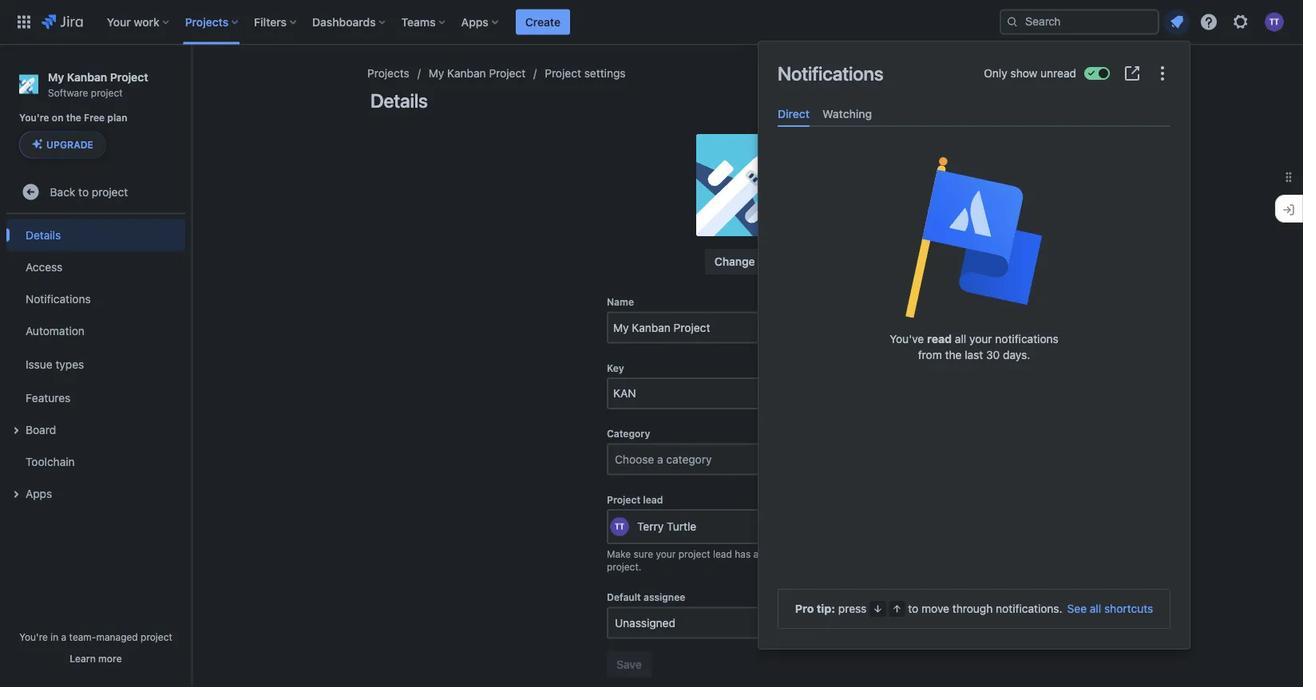 Task type: vqa. For each thing, say whether or not it's contained in the screenshot.
Team in the See the status of what Team Rocket is working on
no



Task type: describe. For each thing, give the bounding box(es) containing it.
settings
[[584, 67, 626, 80]]

terry
[[637, 520, 664, 534]]

days.
[[1003, 349, 1030, 362]]

projects for projects link
[[367, 67, 409, 80]]

only show unread
[[984, 67, 1076, 80]]

projects for projects dropdown button
[[185, 15, 228, 28]]

issue types link
[[6, 347, 185, 382]]

Search field
[[1000, 9, 1159, 35]]

project inside 'my kanban project software project'
[[91, 87, 123, 98]]

managed
[[96, 632, 138, 643]]

in inside make sure your project lead has access to issues in the project.
[[830, 549, 838, 560]]

0 vertical spatial details
[[371, 89, 428, 112]]

project settings link
[[545, 64, 626, 83]]

only
[[984, 67, 1008, 80]]

arrow down image
[[871, 603, 884, 616]]

turtle
[[667, 520, 696, 534]]

project up details link
[[92, 185, 128, 198]]

projects link
[[367, 64, 409, 83]]

kanban for my kanban project
[[447, 67, 486, 80]]

create button
[[516, 9, 570, 35]]

you've read
[[890, 333, 952, 346]]

assignee
[[644, 592, 685, 603]]

upgrade
[[46, 139, 93, 150]]

project settings
[[545, 67, 626, 80]]

my kanban project software project
[[48, 70, 148, 98]]

search image
[[1006, 16, 1019, 28]]

0 horizontal spatial to
[[78, 185, 89, 198]]

automation link
[[6, 315, 185, 347]]

direct
[[778, 107, 810, 120]]

project lead
[[607, 494, 663, 505]]

issues
[[799, 549, 828, 560]]

open image
[[862, 614, 882, 633]]

my for my kanban project
[[429, 67, 444, 80]]

through
[[952, 602, 993, 616]]

project up terry turtle "image"
[[607, 494, 641, 505]]

make
[[607, 549, 631, 560]]

see all shortcuts
[[1067, 602, 1153, 616]]

default assignee
[[607, 592, 685, 603]]

project inside "link"
[[489, 67, 526, 80]]

settings image
[[1231, 12, 1250, 32]]

to inside make sure your project lead has access to issues in the project.
[[788, 549, 797, 560]]

from
[[918, 349, 942, 362]]

show
[[1011, 67, 1038, 80]]

kanban for my kanban project software project
[[67, 70, 107, 83]]

pro
[[795, 602, 814, 616]]

upgrade button
[[20, 132, 105, 158]]

all your notifications from the last 30 days.
[[918, 333, 1059, 362]]

board
[[26, 423, 56, 436]]

learn more button
[[70, 652, 122, 665]]

key
[[607, 363, 624, 374]]

press
[[838, 602, 867, 616]]

primary element
[[10, 0, 1000, 44]]

pro tip: press
[[795, 602, 867, 616]]

choose
[[615, 453, 654, 466]]

on
[[52, 112, 63, 124]]

appswitcher icon image
[[14, 12, 34, 32]]

projects button
[[180, 9, 244, 35]]

back
[[50, 185, 75, 198]]

terry turtle
[[637, 520, 696, 534]]

make sure your project lead has access to issues in the project.
[[607, 549, 856, 572]]

board button
[[6, 414, 185, 446]]

notifications.
[[996, 602, 1062, 616]]

dashboards
[[312, 15, 376, 28]]

toolchain link
[[6, 446, 185, 478]]

shortcuts
[[1104, 602, 1153, 616]]

types
[[55, 358, 84, 371]]

0 vertical spatial the
[[66, 112, 81, 124]]

plan
[[107, 112, 127, 124]]

your profile and settings image
[[1265, 12, 1284, 32]]

automation
[[26, 324, 85, 337]]

to move through notifications.
[[908, 602, 1062, 616]]

features
[[26, 391, 70, 404]]

your
[[107, 15, 131, 28]]

learn more
[[70, 653, 122, 664]]

access
[[753, 549, 785, 560]]

my for my kanban project software project
[[48, 70, 64, 83]]

1 horizontal spatial a
[[657, 453, 663, 466]]

icon
[[758, 255, 780, 268]]

Default assignee text field
[[615, 615, 618, 631]]

work
[[134, 15, 159, 28]]

features link
[[6, 382, 185, 414]]

your work button
[[102, 9, 175, 35]]

back to project
[[50, 185, 128, 198]]

free
[[84, 112, 105, 124]]

your work
[[107, 15, 159, 28]]

you're for you're in a team-managed project
[[19, 632, 48, 643]]



Task type: locate. For each thing, give the bounding box(es) containing it.
the inside make sure your project lead has access to issues in the project.
[[841, 549, 856, 560]]

notifications inside dialog
[[778, 62, 883, 85]]

see all shortcuts button
[[1067, 601, 1153, 617]]

1 vertical spatial to
[[788, 549, 797, 560]]

0 horizontal spatial lead
[[643, 494, 663, 505]]

0 horizontal spatial the
[[66, 112, 81, 124]]

1 horizontal spatial notifications
[[778, 62, 883, 85]]

details up access
[[26, 228, 61, 241]]

0 vertical spatial you're
[[19, 112, 49, 124]]

your up last
[[969, 333, 992, 346]]

banner containing your work
[[0, 0, 1303, 45]]

notifications up automation
[[26, 292, 91, 305]]

sidebar navigation image
[[174, 64, 209, 96]]

0 horizontal spatial in
[[51, 632, 58, 643]]

0 horizontal spatial projects
[[185, 15, 228, 28]]

1 horizontal spatial the
[[841, 549, 856, 560]]

lead
[[643, 494, 663, 505], [713, 549, 732, 560]]

you're on the free plan
[[19, 112, 127, 124]]

read
[[927, 333, 952, 346]]

a left team-
[[61, 632, 66, 643]]

terry turtle image
[[610, 517, 629, 537]]

1 horizontal spatial to
[[788, 549, 797, 560]]

choose a category
[[615, 453, 712, 466]]

apps button
[[6, 478, 185, 510]]

to right back
[[78, 185, 89, 198]]

apps inside dropdown button
[[461, 15, 489, 28]]

you're in a team-managed project
[[19, 632, 172, 643]]

projects up sidebar navigation image
[[185, 15, 228, 28]]

projects
[[185, 15, 228, 28], [367, 67, 409, 80]]

notifications
[[778, 62, 883, 85], [26, 292, 91, 305]]

0 horizontal spatial my
[[48, 70, 64, 83]]

Name field
[[608, 313, 886, 342]]

group
[[6, 214, 185, 515]]

1 horizontal spatial my
[[429, 67, 444, 80]]

1 horizontal spatial in
[[830, 549, 838, 560]]

lead up terry
[[643, 494, 663, 505]]

1 vertical spatial lead
[[713, 549, 732, 560]]

my up software
[[48, 70, 64, 83]]

direct tab panel
[[771, 127, 1177, 141]]

Key field
[[608, 379, 886, 408]]

to left issues
[[788, 549, 797, 560]]

0 vertical spatial projects
[[185, 15, 228, 28]]

details inside group
[[26, 228, 61, 241]]

0 vertical spatial notifications
[[778, 62, 883, 85]]

the
[[66, 112, 81, 124], [945, 349, 962, 362], [841, 549, 856, 560]]

1 vertical spatial your
[[656, 549, 676, 560]]

project inside 'my kanban project software project'
[[110, 70, 148, 83]]

2 vertical spatial to
[[908, 602, 919, 616]]

filters
[[254, 15, 287, 28]]

1 horizontal spatial lead
[[713, 549, 732, 560]]

project avatar image
[[696, 134, 799, 236]]

apps right teams popup button
[[461, 15, 489, 28]]

apps button
[[456, 9, 505, 35]]

1 vertical spatial in
[[51, 632, 58, 643]]

notifications up 'watching'
[[778, 62, 883, 85]]

learn
[[70, 653, 96, 664]]

2 you're from the top
[[19, 632, 48, 643]]

software
[[48, 87, 88, 98]]

change icon button
[[705, 249, 790, 275]]

my inside 'my kanban project software project'
[[48, 70, 64, 83]]

you're for you're on the free plan
[[19, 112, 49, 124]]

my kanban project link
[[429, 64, 526, 83]]

0 horizontal spatial all
[[955, 333, 966, 346]]

0 vertical spatial in
[[830, 549, 838, 560]]

1 horizontal spatial apps
[[461, 15, 489, 28]]

kanban
[[447, 67, 486, 80], [67, 70, 107, 83]]

tab list containing direct
[[771, 101, 1177, 127]]

toolchain
[[26, 455, 75, 468]]

kanban up software
[[67, 70, 107, 83]]

a
[[657, 453, 663, 466], [61, 632, 66, 643]]

1 vertical spatial a
[[61, 632, 66, 643]]

2 horizontal spatial the
[[945, 349, 962, 362]]

projects inside dropdown button
[[185, 15, 228, 28]]

arrow up image
[[891, 603, 903, 616]]

project
[[489, 67, 526, 80], [545, 67, 581, 80], [110, 70, 148, 83], [607, 494, 641, 505]]

kanban inside 'my kanban project software project'
[[67, 70, 107, 83]]

1 horizontal spatial your
[[969, 333, 992, 346]]

notifications link
[[6, 283, 185, 315]]

to
[[78, 185, 89, 198], [788, 549, 797, 560], [908, 602, 919, 616]]

open notifications in a new tab image
[[1123, 64, 1142, 83]]

project left settings
[[545, 67, 581, 80]]

teams button
[[397, 9, 452, 35]]

in right issues
[[830, 549, 838, 560]]

project up plan
[[110, 70, 148, 83]]

you're left on
[[19, 112, 49, 124]]

1 you're from the top
[[19, 112, 49, 124]]

all right see
[[1090, 602, 1101, 616]]

0 horizontal spatial kanban
[[67, 70, 107, 83]]

filters button
[[249, 9, 303, 35]]

1 horizontal spatial all
[[1090, 602, 1101, 616]]

project.
[[607, 561, 642, 572]]

category
[[666, 453, 712, 466]]

my
[[429, 67, 444, 80], [48, 70, 64, 83]]

access
[[26, 260, 63, 273]]

create
[[525, 15, 561, 28]]

0 vertical spatial apps
[[461, 15, 489, 28]]

change icon
[[714, 255, 780, 268]]

1 vertical spatial you're
[[19, 632, 48, 643]]

watching
[[822, 107, 872, 120]]

notifications
[[995, 333, 1059, 346]]

a right choose
[[657, 453, 663, 466]]

group containing details
[[6, 214, 185, 515]]

teams
[[401, 15, 436, 28]]

all up last
[[955, 333, 966, 346]]

access link
[[6, 251, 185, 283]]

apps down toolchain
[[26, 487, 52, 500]]

project inside make sure your project lead has access to issues in the project.
[[679, 549, 710, 560]]

you've
[[890, 333, 924, 346]]

help image
[[1199, 12, 1219, 32]]

details down projects link
[[371, 89, 428, 112]]

more
[[98, 653, 122, 664]]

details link
[[6, 219, 185, 251]]

apps inside button
[[26, 487, 52, 500]]

more image
[[1153, 64, 1172, 83]]

project right managed
[[141, 632, 172, 643]]

tab list inside notifications dialog
[[771, 101, 1177, 127]]

project down turtle
[[679, 549, 710, 560]]

all inside button
[[1090, 602, 1101, 616]]

in
[[830, 549, 838, 560], [51, 632, 58, 643]]

the inside all your notifications from the last 30 days.
[[945, 349, 962, 362]]

1 horizontal spatial kanban
[[447, 67, 486, 80]]

category
[[607, 428, 650, 440]]

1 vertical spatial apps
[[26, 487, 52, 500]]

your inside all your notifications from the last 30 days.
[[969, 333, 992, 346]]

1 horizontal spatial projects
[[367, 67, 409, 80]]

in left team-
[[51, 632, 58, 643]]

your
[[969, 333, 992, 346], [656, 549, 676, 560]]

0 horizontal spatial notifications
[[26, 292, 91, 305]]

all inside all your notifications from the last 30 days.
[[955, 333, 966, 346]]

project down primary element
[[489, 67, 526, 80]]

banner
[[0, 0, 1303, 45]]

you're left team-
[[19, 632, 48, 643]]

the left last
[[945, 349, 962, 362]]

tip:
[[817, 602, 835, 616]]

jira image
[[42, 12, 83, 32], [42, 12, 83, 32]]

change
[[714, 255, 755, 268]]

the right on
[[66, 112, 81, 124]]

kanban down apps dropdown button
[[447, 67, 486, 80]]

move
[[922, 602, 949, 616]]

0 vertical spatial all
[[955, 333, 966, 346]]

team-
[[69, 632, 96, 643]]

1 horizontal spatial details
[[371, 89, 428, 112]]

1 vertical spatial projects
[[367, 67, 409, 80]]

all
[[955, 333, 966, 346], [1090, 602, 1101, 616]]

name
[[607, 297, 634, 308]]

you're
[[19, 112, 49, 124], [19, 632, 48, 643]]

apps
[[461, 15, 489, 28], [26, 487, 52, 500]]

has
[[735, 549, 751, 560]]

default
[[607, 592, 641, 603]]

issue
[[26, 358, 52, 371]]

Category text field
[[615, 452, 618, 467]]

my kanban project
[[429, 67, 526, 80]]

your right sure
[[656, 549, 676, 560]]

your inside make sure your project lead has access to issues in the project.
[[656, 549, 676, 560]]

my inside "link"
[[429, 67, 444, 80]]

tab list
[[771, 101, 1177, 127]]

1 vertical spatial notifications
[[26, 292, 91, 305]]

0 horizontal spatial apps
[[26, 487, 52, 500]]

0 vertical spatial lead
[[643, 494, 663, 505]]

2 vertical spatial the
[[841, 549, 856, 560]]

1 vertical spatial the
[[945, 349, 962, 362]]

notifications dialog
[[759, 42, 1190, 649]]

30
[[986, 349, 1000, 362]]

lead inside make sure your project lead has access to issues in the project.
[[713, 549, 732, 560]]

unassigned
[[615, 616, 676, 630]]

0 vertical spatial your
[[969, 333, 992, 346]]

notifications image
[[1167, 12, 1187, 32]]

sure
[[634, 549, 653, 560]]

issue types
[[26, 358, 84, 371]]

0 vertical spatial to
[[78, 185, 89, 198]]

0 horizontal spatial a
[[61, 632, 66, 643]]

lead left has
[[713, 549, 732, 560]]

dashboards button
[[307, 9, 392, 35]]

expand image
[[6, 485, 26, 504]]

2 horizontal spatial to
[[908, 602, 919, 616]]

1 vertical spatial all
[[1090, 602, 1101, 616]]

back to project link
[[6, 176, 185, 208]]

the right issues
[[841, 549, 856, 560]]

last
[[965, 349, 983, 362]]

to inside notifications dialog
[[908, 602, 919, 616]]

see
[[1067, 602, 1087, 616]]

0 vertical spatial a
[[657, 453, 663, 466]]

my right projects link
[[429, 67, 444, 80]]

expand image
[[6, 421, 26, 440]]

to right arrow up icon
[[908, 602, 919, 616]]

0 horizontal spatial your
[[656, 549, 676, 560]]

0 horizontal spatial details
[[26, 228, 61, 241]]

1 vertical spatial details
[[26, 228, 61, 241]]

project up plan
[[91, 87, 123, 98]]

kanban inside my kanban project "link"
[[447, 67, 486, 80]]

projects down teams
[[367, 67, 409, 80]]



